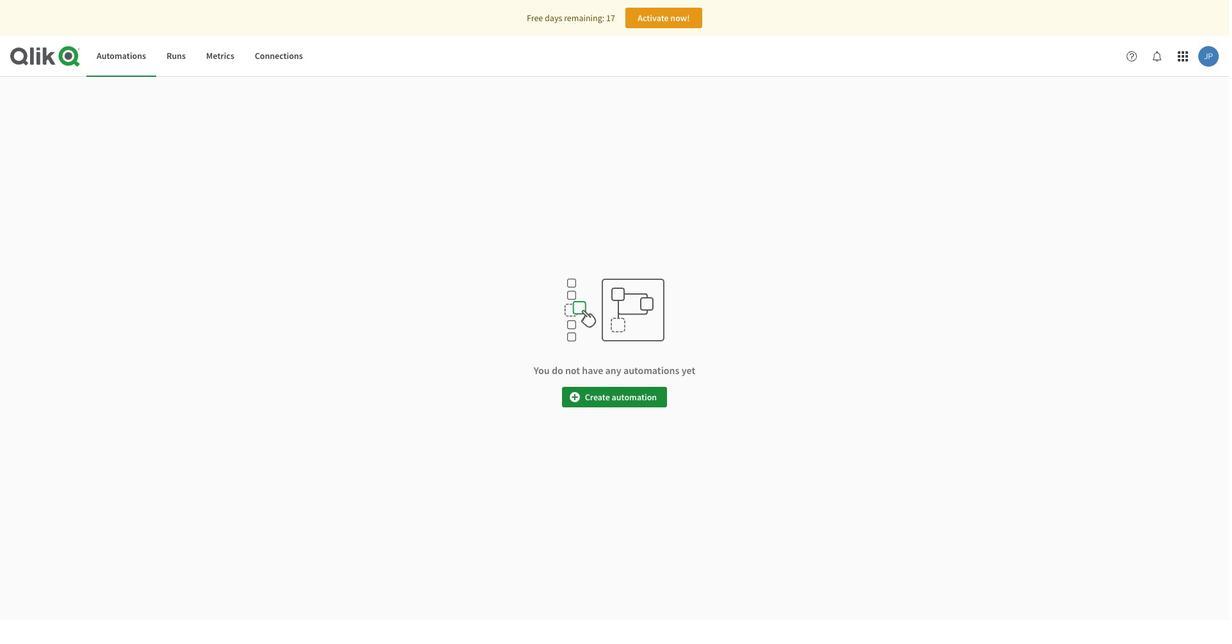 Task type: locate. For each thing, give the bounding box(es) containing it.
metrics
[[206, 50, 234, 62]]

days
[[545, 12, 563, 24]]

any
[[606, 364, 622, 377]]

you do not have any automations yet
[[534, 364, 696, 377]]

metrics button
[[196, 36, 245, 77]]

create automation
[[585, 391, 657, 403]]

automations button
[[86, 36, 156, 77]]

connections
[[255, 50, 303, 62]]

connections button
[[245, 36, 313, 77]]

create automation button
[[562, 387, 668, 407]]

tab list
[[86, 36, 313, 77]]

you
[[534, 364, 550, 377]]

have
[[582, 364, 604, 377]]

tab list containing automations
[[86, 36, 313, 77]]



Task type: vqa. For each thing, say whether or not it's contained in the screenshot.
you do not have any automations yet
yes



Task type: describe. For each thing, give the bounding box(es) containing it.
activate
[[638, 12, 669, 24]]

not
[[566, 364, 580, 377]]

activate now! link
[[626, 8, 703, 28]]

james peterson image
[[1199, 46, 1220, 67]]

automations
[[97, 50, 146, 62]]

free days remaining: 17
[[527, 12, 616, 24]]

automations
[[624, 364, 680, 377]]

do
[[552, 364, 563, 377]]

now!
[[671, 12, 690, 24]]

runs
[[167, 50, 186, 62]]

activate now!
[[638, 12, 690, 24]]

runs button
[[156, 36, 196, 77]]

remaining:
[[564, 12, 605, 24]]

17
[[607, 12, 616, 24]]

create
[[585, 391, 610, 403]]

automation
[[612, 391, 657, 403]]

yet
[[682, 364, 696, 377]]

free
[[527, 12, 543, 24]]



